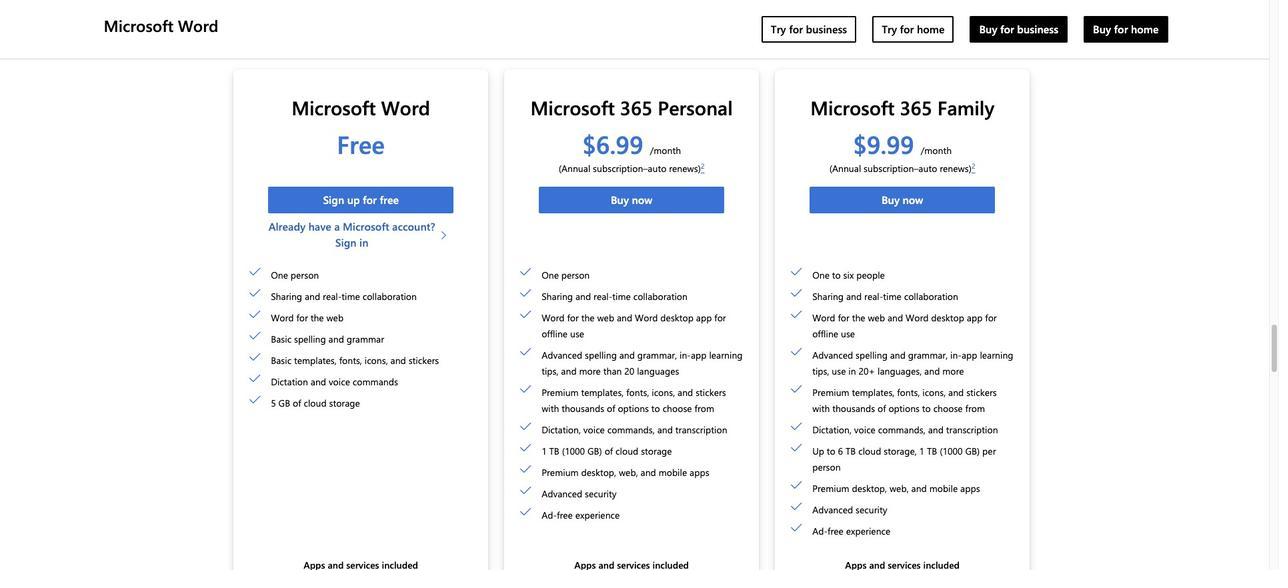 Task type: vqa. For each thing, say whether or not it's contained in the screenshot.
one person to the left
yes



Task type: locate. For each thing, give the bounding box(es) containing it.
try for try for home
[[882, 22, 898, 36]]

1 transcription from the left
[[676, 424, 728, 437]]

1 horizontal spatial real-
[[594, 291, 613, 303]]

ad-
[[542, 509, 557, 522], [813, 525, 828, 538]]

365
[[621, 95, 653, 120], [901, 95, 933, 120]]

0 vertical spatial storage
[[329, 397, 360, 410]]

2 business from the left
[[1018, 22, 1059, 36]]

personal
[[658, 95, 733, 120]]

0 horizontal spatial experience
[[576, 509, 620, 522]]

2 now from the left
[[903, 193, 924, 207]]

sharing
[[271, 291, 302, 303], [542, 291, 573, 303], [813, 291, 844, 303]]

0 horizontal spatial collaboration
[[363, 291, 417, 303]]

1 desktop from the left
[[661, 312, 694, 325]]

premium
[[542, 387, 579, 399], [813, 387, 850, 399], [542, 467, 579, 479], [813, 483, 850, 495]]

1 more from the left
[[580, 365, 601, 378]]

sharing and real-time collaboration
[[271, 291, 417, 303], [542, 291, 688, 303], [813, 291, 959, 303]]

with
[[542, 403, 559, 415], [813, 403, 830, 415]]

1 horizontal spatial subscription–auto
[[864, 162, 938, 175]]

one for advanced spelling and grammar, in-app learning tips, and more than 20 languages
[[542, 269, 559, 282]]

3 time from the left
[[884, 291, 902, 303]]

(annual inside $9.99 /month (annual subscription–auto renews) 2
[[830, 162, 862, 175]]

1 (annual from the left
[[559, 162, 591, 175]]

security down 'up to 6 tb cloud storage, 1 tb (1000 gb) per person'
[[856, 504, 888, 517]]

dictation, voice commands, and transcription for storage,
[[813, 424, 999, 437]]

free for advanced spelling and grammar, in-app learning tips, use in 20+ languages, and more
[[828, 525, 844, 538]]

sign left up
[[323, 193, 345, 207]]

2 horizontal spatial fonts,
[[898, 387, 921, 399]]

2 for $9.99
[[972, 162, 976, 171]]

2 buy now link from the left
[[810, 187, 996, 214]]

/month inside $9.99 /month (annual subscription–auto renews) 2
[[921, 144, 952, 157]]

home
[[918, 22, 945, 36], [1132, 22, 1160, 36]]

0 horizontal spatial sharing and real-time collaboration
[[271, 291, 417, 303]]

1 now from the left
[[632, 193, 653, 207]]

gb)
[[588, 445, 603, 458], [966, 445, 981, 458]]

advanced security for 6
[[813, 504, 888, 517]]

0 vertical spatial sign
[[323, 193, 345, 207]]

subscription–auto inside '$6.99 /month (annual subscription–auto renews) 2'
[[593, 162, 667, 175]]

2 choose from the left
[[934, 403, 963, 415]]

premium templates, fonts, icons, and stickers with thousands of options to choose from down languages,
[[813, 387, 998, 415]]

0 vertical spatial ad-
[[542, 509, 557, 522]]

voice down the basic templates, fonts, icons, and stickers in the left bottom of the page
[[329, 376, 350, 389]]

basic
[[271, 333, 292, 346], [271, 355, 292, 367]]

2 horizontal spatial web
[[869, 312, 886, 325]]

0 horizontal spatial icons,
[[365, 355, 388, 367]]

1 choose from the left
[[663, 403, 693, 415]]

cloud
[[304, 397, 327, 410], [616, 445, 639, 458], [859, 445, 882, 458]]

in
[[360, 236, 369, 250], [849, 365, 857, 378]]

365 up $9.99 /month (annual subscription–auto renews) 2
[[901, 95, 933, 120]]

fonts, down languages,
[[898, 387, 921, 399]]

2 collaboration from the left
[[634, 291, 688, 303]]

0 horizontal spatial grammar,
[[638, 349, 678, 362]]

1 sharing and real-time collaboration from the left
[[271, 291, 417, 303]]

spelling inside advanced spelling and grammar, in-app learning tips, use in 20+ languages, and more
[[856, 349, 888, 362]]

1 horizontal spatial commands,
[[879, 424, 926, 437]]

0 vertical spatial apps
[[690, 467, 710, 479]]

0 horizontal spatial business
[[806, 22, 848, 36]]

0 vertical spatial basic
[[271, 333, 292, 346]]

1 in- from the left
[[680, 349, 691, 362]]

for
[[790, 22, 804, 36], [901, 22, 915, 36], [1001, 22, 1015, 36], [1115, 22, 1129, 36], [363, 193, 377, 207], [297, 312, 308, 325], [567, 312, 579, 325], [715, 312, 727, 325], [838, 312, 850, 325], [986, 312, 997, 325]]

grammar, inside the advanced spelling and grammar, in-app learning tips, and more than 20 languages
[[638, 349, 678, 362]]

premium templates, fonts, icons, and stickers with thousands of options to choose from
[[542, 387, 727, 415], [813, 387, 998, 415]]

fonts, down grammar
[[339, 355, 362, 367]]

in left 20+
[[849, 365, 857, 378]]

0 vertical spatial premium desktop, web, and mobile apps
[[542, 467, 710, 479]]

2 home from the left
[[1132, 22, 1160, 36]]

2 2 from the left
[[972, 162, 976, 171]]

0 horizontal spatial one person
[[271, 269, 319, 282]]

real- for advanced spelling and grammar, in-app learning tips, and more than 20 languages
[[594, 291, 613, 303]]

1 vertical spatial web,
[[890, 483, 909, 495]]

2 horizontal spatial one
[[813, 269, 830, 282]]

2 link
[[701, 162, 705, 175], [972, 162, 976, 175]]

commands, for cloud
[[608, 424, 655, 437]]

2 down family
[[972, 162, 976, 171]]

collaboration for basic spelling and grammar
[[363, 291, 417, 303]]

0 horizontal spatial security
[[585, 488, 617, 501]]

0 horizontal spatial offline
[[542, 328, 568, 341]]

1 horizontal spatial stickers
[[696, 387, 727, 399]]

fonts, down 20
[[627, 387, 650, 399]]

of
[[293, 397, 301, 410], [607, 403, 616, 415], [878, 403, 887, 415], [605, 445, 613, 458]]

1 gb) from the left
[[588, 445, 603, 458]]

(annual down "$6.99" in the top of the page
[[559, 162, 591, 175]]

1 collaboration from the left
[[363, 291, 417, 303]]

one
[[271, 269, 288, 282], [542, 269, 559, 282], [813, 269, 830, 282]]

tips, inside advanced spelling and grammar, in-app learning tips, use in 20+ languages, and more
[[813, 365, 830, 378]]

now down '$6.99 /month (annual subscription–auto renews) 2' in the top of the page
[[632, 193, 653, 207]]

2 web from the left
[[598, 312, 615, 325]]

now
[[632, 193, 653, 207], [903, 193, 924, 207]]

2 one person from the left
[[542, 269, 590, 282]]

more right languages,
[[943, 365, 965, 378]]

2 word for the web and word desktop app for offline use from the left
[[813, 312, 997, 341]]

2 horizontal spatial spelling
[[856, 349, 888, 362]]

1 one person from the left
[[271, 269, 319, 282]]

advanced security down 1 tb (1000 gb) of cloud storage
[[542, 488, 617, 501]]

1 horizontal spatial in-
[[951, 349, 962, 362]]

2 horizontal spatial voice
[[855, 424, 876, 437]]

apps for 1 tb (1000 gb) of cloud storage
[[690, 467, 710, 479]]

1 tb from the left
[[550, 445, 560, 458]]

1 options from the left
[[618, 403, 649, 415]]

premium desktop, web, and mobile apps down 1 tb (1000 gb) of cloud storage
[[542, 467, 710, 479]]

1 horizontal spatial business
[[1018, 22, 1059, 36]]

0 horizontal spatial in
[[360, 236, 369, 250]]

0 horizontal spatial dictation, voice commands, and transcription
[[542, 424, 728, 437]]

(annual inside '$6.99 /month (annual subscription–auto renews) 2'
[[559, 162, 591, 175]]

business
[[806, 22, 848, 36], [1018, 22, 1059, 36]]

1 thousands from the left
[[562, 403, 605, 415]]

premium desktop, web, and mobile apps
[[542, 467, 710, 479], [813, 483, 981, 495]]

0 vertical spatial microsoft word
[[104, 14, 219, 36]]

grammar, up languages
[[638, 349, 678, 362]]

2 sharing from the left
[[542, 291, 573, 303]]

0 horizontal spatial thousands
[[562, 403, 605, 415]]

1 try from the left
[[771, 22, 787, 36]]

more
[[580, 365, 601, 378], [943, 365, 965, 378]]

basic for basic templates, fonts, icons, and stickers
[[271, 355, 292, 367]]

choose
[[663, 403, 693, 415], [934, 403, 963, 415]]

1 home from the left
[[918, 22, 945, 36]]

2 thousands from the left
[[833, 403, 876, 415]]

transcription for up to 6 tb cloud storage, 1 tb (1000 gb) per person
[[947, 424, 999, 437]]

the for advanced spelling and grammar, in-app learning tips, use in 20+ languages, and more
[[853, 312, 866, 325]]

/month inside '$6.99 /month (annual subscription–auto renews) 2'
[[651, 144, 681, 157]]

fonts, for of
[[627, 387, 650, 399]]

spelling up 20+
[[856, 349, 888, 362]]

advanced spelling and grammar, in-app learning tips, and more than 20 languages
[[542, 349, 743, 378]]

advanced security down 6
[[813, 504, 888, 517]]

dictation, voice commands, and transcription for cloud
[[542, 424, 728, 437]]

choose for and
[[934, 403, 963, 415]]

365 up "$6.99" in the top of the page
[[621, 95, 653, 120]]

templates, down than in the left bottom of the page
[[582, 387, 624, 399]]

0 horizontal spatial 1
[[542, 445, 547, 458]]

real- for basic spelling and grammar
[[323, 291, 342, 303]]

2 (annual from the left
[[830, 162, 862, 175]]

2 transcription from the left
[[947, 424, 999, 437]]

desktop,
[[582, 467, 617, 479], [852, 483, 888, 495]]

1 with from the left
[[542, 403, 559, 415]]

2 tb from the left
[[846, 445, 856, 458]]

2 (1000 from the left
[[940, 445, 963, 458]]

2 horizontal spatial real-
[[865, 291, 884, 303]]

2 down personal
[[701, 162, 705, 171]]

0 horizontal spatial advanced security
[[542, 488, 617, 501]]

2 vertical spatial free
[[828, 525, 844, 538]]

dictation, voice commands, and transcription up 1 tb (1000 gb) of cloud storage
[[542, 424, 728, 437]]

1 365 from the left
[[621, 95, 653, 120]]

experience
[[576, 509, 620, 522], [847, 525, 891, 538]]

security down 1 tb (1000 gb) of cloud storage
[[585, 488, 617, 501]]

0 horizontal spatial person
[[291, 269, 319, 282]]

0 horizontal spatial options
[[618, 403, 649, 415]]

options for languages,
[[889, 403, 920, 415]]

0 horizontal spatial learning
[[710, 349, 743, 362]]

1 horizontal spatial web
[[598, 312, 615, 325]]

from for languages
[[695, 403, 715, 415]]

0 vertical spatial mobile
[[659, 467, 688, 479]]

1 2 from the left
[[701, 162, 705, 171]]

spelling inside the advanced spelling and grammar, in-app learning tips, and more than 20 languages
[[585, 349, 617, 362]]

/month for $9.99
[[921, 144, 952, 157]]

2 renews) from the left
[[940, 162, 972, 175]]

1 commands, from the left
[[608, 424, 655, 437]]

1 vertical spatial experience
[[847, 525, 891, 538]]

web, down 'up to 6 tb cloud storage, 1 tb (1000 gb) per person'
[[890, 483, 909, 495]]

0 horizontal spatial word for the web and word desktop app for offline use
[[542, 312, 727, 341]]

spelling down word for the web
[[294, 333, 326, 346]]

time
[[342, 291, 360, 303], [613, 291, 631, 303], [884, 291, 902, 303]]

2 premium templates, fonts, icons, and stickers with thousands of options to choose from from the left
[[813, 387, 998, 415]]

use inside advanced spelling and grammar, in-app learning tips, use in 20+ languages, and more
[[832, 365, 847, 378]]

one person
[[271, 269, 319, 282], [542, 269, 590, 282]]

1 tips, from the left
[[542, 365, 559, 378]]

in- for and
[[951, 349, 962, 362]]

one to six people
[[813, 269, 885, 282]]

learning
[[710, 349, 743, 362], [981, 349, 1014, 362]]

0 horizontal spatial the
[[311, 312, 324, 325]]

buy
[[980, 22, 998, 36], [1094, 22, 1112, 36], [611, 193, 629, 207], [882, 193, 900, 207]]

1 horizontal spatial word for the web and word desktop app for offline use
[[813, 312, 997, 341]]

microsoft word
[[104, 14, 219, 36], [292, 95, 431, 120]]

1 horizontal spatial icons,
[[652, 387, 676, 399]]

offline for advanced spelling and grammar, in-app learning tips, and more than 20 languages
[[542, 328, 568, 341]]

1 basic from the top
[[271, 333, 292, 346]]

try for home link
[[873, 16, 955, 43]]

now down $9.99 /month (annual subscription–auto renews) 2
[[903, 193, 924, 207]]

1 time from the left
[[342, 291, 360, 303]]

2 real- from the left
[[594, 291, 613, 303]]

1 horizontal spatial thousands
[[833, 403, 876, 415]]

web, down 1 tb (1000 gb) of cloud storage
[[619, 467, 638, 479]]

1 horizontal spatial home
[[1132, 22, 1160, 36]]

business for buy for business
[[1018, 22, 1059, 36]]

templates, for storage
[[294, 355, 337, 367]]

one for advanced spelling and grammar, in-app learning tips, use in 20+ languages, and more
[[813, 269, 830, 282]]

$9.99
[[854, 128, 915, 160]]

premium desktop, web, and mobile apps for storage,
[[813, 483, 981, 495]]

desktop up languages
[[661, 312, 694, 325]]

dictation, up 1 tb (1000 gb) of cloud storage
[[542, 424, 581, 437]]

the
[[311, 312, 324, 325], [582, 312, 595, 325], [853, 312, 866, 325]]

sign down a
[[336, 236, 357, 250]]

word for the web and word desktop app for offline use up the advanced spelling and grammar, in-app learning tips, and more than 20 languages
[[542, 312, 727, 341]]

premium desktop, web, and mobile apps down 'up to 6 tb cloud storage, 1 tb (1000 gb) per person'
[[813, 483, 981, 495]]

1 horizontal spatial renews)
[[940, 162, 972, 175]]

in- inside the advanced spelling and grammar, in-app learning tips, and more than 20 languages
[[680, 349, 691, 362]]

3 web from the left
[[869, 312, 886, 325]]

in inside advanced spelling and grammar, in-app learning tips, use in 20+ languages, and more
[[849, 365, 857, 378]]

voice up 1 tb (1000 gb) of cloud storage
[[584, 424, 605, 437]]

renews) down family
[[940, 162, 972, 175]]

in- inside advanced spelling and grammar, in-app learning tips, use in 20+ languages, and more
[[951, 349, 962, 362]]

templates, down 20+
[[852, 387, 895, 399]]

commands,
[[608, 424, 655, 437], [879, 424, 926, 437]]

voice for advanced spelling and grammar, in-app learning tips, and more than 20 languages
[[584, 424, 605, 437]]

1 horizontal spatial security
[[856, 504, 888, 517]]

tips, left 20+
[[813, 365, 830, 378]]

tips, left than in the left bottom of the page
[[542, 365, 559, 378]]

subscription–auto down $9.99
[[864, 162, 938, 175]]

ad-free experience for gb)
[[542, 509, 620, 522]]

1 (1000 from the left
[[562, 445, 585, 458]]

renews) for $6.99
[[669, 162, 701, 175]]

2 link down family
[[972, 162, 976, 175]]

web,
[[619, 467, 638, 479], [890, 483, 909, 495]]

web up basic spelling and grammar
[[327, 312, 344, 325]]

2 offline from the left
[[813, 328, 839, 341]]

home for try for home
[[918, 22, 945, 36]]

person inside 'up to 6 tb cloud storage, 1 tb (1000 gb) per person'
[[813, 461, 841, 474]]

basic templates, fonts, icons, and stickers
[[271, 355, 439, 367]]

3 the from the left
[[853, 312, 866, 325]]

word for the web and word desktop app for offline use
[[542, 312, 727, 341], [813, 312, 997, 341]]

buy now
[[611, 193, 653, 207], [882, 193, 924, 207]]

2 more from the left
[[943, 365, 965, 378]]

1 horizontal spatial /month
[[921, 144, 952, 157]]

2 horizontal spatial person
[[813, 461, 841, 474]]

0 horizontal spatial 365
[[621, 95, 653, 120]]

transcription
[[676, 424, 728, 437], [947, 424, 999, 437]]

grammar, inside advanced spelling and grammar, in-app learning tips, use in 20+ languages, and more
[[909, 349, 948, 362]]

2 1 from the left
[[920, 445, 925, 458]]

icons, down languages
[[652, 387, 676, 399]]

1 horizontal spatial apps
[[961, 483, 981, 495]]

choose down languages
[[663, 403, 693, 415]]

try for business
[[771, 22, 848, 36]]

renews) down personal
[[669, 162, 701, 175]]

0 horizontal spatial web,
[[619, 467, 638, 479]]

premium templates, fonts, icons, and stickers with thousands of options to choose from down 20
[[542, 387, 727, 415]]

grammar
[[347, 333, 384, 346]]

up to 6 tb cloud storage, 1 tb (1000 gb) per person
[[813, 445, 997, 474]]

1 vertical spatial free
[[557, 509, 573, 522]]

1 horizontal spatial try
[[882, 22, 898, 36]]

2 link down personal
[[701, 162, 705, 175]]

0 vertical spatial web,
[[619, 467, 638, 479]]

renews)
[[669, 162, 701, 175], [940, 162, 972, 175]]

from for and
[[966, 403, 986, 415]]

thousands down 20+
[[833, 403, 876, 415]]

basic up dictation
[[271, 355, 292, 367]]

1 premium templates, fonts, icons, and stickers with thousands of options to choose from from the left
[[542, 387, 727, 415]]

sign inside sign up for free link
[[323, 193, 345, 207]]

2 dictation, voice commands, and transcription from the left
[[813, 424, 999, 437]]

2 inside '$6.99 /month (annual subscription–auto renews) 2'
[[701, 162, 705, 171]]

templates, down basic spelling and grammar
[[294, 355, 337, 367]]

1 horizontal spatial 2
[[972, 162, 976, 171]]

1 /month from the left
[[651, 144, 681, 157]]

2 horizontal spatial stickers
[[967, 387, 998, 399]]

/month down family
[[921, 144, 952, 157]]

security for of
[[585, 488, 617, 501]]

word for the web and word desktop app for offline use up advanced spelling and grammar, in-app learning tips, use in 20+ languages, and more
[[813, 312, 997, 341]]

microsoft 365 personal
[[531, 95, 733, 120]]

1 vertical spatial sign
[[336, 236, 357, 250]]

apps
[[690, 467, 710, 479], [961, 483, 981, 495]]

2 tips, from the left
[[813, 365, 830, 378]]

1
[[542, 445, 547, 458], [920, 445, 925, 458]]

1 learning from the left
[[710, 349, 743, 362]]

gb) inside 'up to 6 tb cloud storage, 1 tb (1000 gb) per person'
[[966, 445, 981, 458]]

3 collaboration from the left
[[905, 291, 959, 303]]

more left than in the left bottom of the page
[[580, 365, 601, 378]]

commands, up 1 tb (1000 gb) of cloud storage
[[608, 424, 655, 437]]

1 horizontal spatial more
[[943, 365, 965, 378]]

2 desktop from the left
[[932, 312, 965, 325]]

premium templates, fonts, icons, and stickers with thousands of options to choose from for languages,
[[813, 387, 998, 415]]

languages,
[[878, 365, 922, 378]]

(1000 inside 'up to 6 tb cloud storage, 1 tb (1000 gb) per person'
[[940, 445, 963, 458]]

offline
[[542, 328, 568, 341], [813, 328, 839, 341]]

voice up 'up to 6 tb cloud storage, 1 tb (1000 gb) per person'
[[855, 424, 876, 437]]

mobile for 1
[[930, 483, 958, 495]]

desktop, for of
[[582, 467, 617, 479]]

0 horizontal spatial desktop
[[661, 312, 694, 325]]

icons, up "commands"
[[365, 355, 388, 367]]

3 real- from the left
[[865, 291, 884, 303]]

3 sharing and real-time collaboration from the left
[[813, 291, 959, 303]]

collaboration for advanced spelling and grammar, in-app learning tips, and more than 20 languages
[[634, 291, 688, 303]]

1 horizontal spatial storage
[[641, 445, 672, 458]]

0 horizontal spatial subscription–auto
[[593, 162, 667, 175]]

(annual for $9.99
[[830, 162, 862, 175]]

2 options from the left
[[889, 403, 920, 415]]

1 web from the left
[[327, 312, 344, 325]]

(annual
[[559, 162, 591, 175], [830, 162, 862, 175]]

try for home
[[882, 22, 945, 36]]

1 vertical spatial mobile
[[930, 483, 958, 495]]

1 horizontal spatial premium desktop, web, and mobile apps
[[813, 483, 981, 495]]

tips, inside the advanced spelling and grammar, in-app learning tips, and more than 20 languages
[[542, 365, 559, 378]]

free
[[380, 193, 399, 207], [557, 509, 573, 522], [828, 525, 844, 538]]

0 horizontal spatial premium templates, fonts, icons, and stickers with thousands of options to choose from
[[542, 387, 727, 415]]

cloud inside 'up to 6 tb cloud storage, 1 tb (1000 gb) per person'
[[859, 445, 882, 458]]

1 offline from the left
[[542, 328, 568, 341]]

2 horizontal spatial templates,
[[852, 387, 895, 399]]

voice
[[329, 376, 350, 389], [584, 424, 605, 437], [855, 424, 876, 437]]

2 2 link from the left
[[972, 162, 976, 175]]

security
[[585, 488, 617, 501], [856, 504, 888, 517]]

advanced security
[[542, 488, 617, 501], [813, 504, 888, 517]]

commands
[[353, 376, 398, 389]]

more inside advanced spelling and grammar, in-app learning tips, use in 20+ languages, and more
[[943, 365, 965, 378]]

1 horizontal spatial choose
[[934, 403, 963, 415]]

buy now down '$6.99 /month (annual subscription–auto renews) 2' in the top of the page
[[611, 193, 653, 207]]

thousands down than in the left bottom of the page
[[562, 403, 605, 415]]

with for advanced spelling and grammar, in-app learning tips, use in 20+ languages, and more
[[813, 403, 830, 415]]

use
[[571, 328, 585, 341], [842, 328, 856, 341], [832, 365, 847, 378]]

collaboration
[[363, 291, 417, 303], [634, 291, 688, 303], [905, 291, 959, 303]]

desktop up advanced spelling and grammar, in-app learning tips, use in 20+ languages, and more
[[932, 312, 965, 325]]

buy now down $9.99 /month (annual subscription–auto renews) 2
[[882, 193, 924, 207]]

web
[[327, 312, 344, 325], [598, 312, 615, 325], [869, 312, 886, 325]]

1 the from the left
[[311, 312, 324, 325]]

2 gb) from the left
[[966, 445, 981, 458]]

subscription–auto inside $9.99 /month (annual subscription–auto renews) 2
[[864, 162, 938, 175]]

buy now link down $9.99 /month (annual subscription–auto renews) 2
[[810, 187, 996, 214]]

1 horizontal spatial dictation,
[[813, 424, 852, 437]]

2 horizontal spatial the
[[853, 312, 866, 325]]

0 horizontal spatial templates,
[[294, 355, 337, 367]]

0 horizontal spatial premium desktop, web, and mobile apps
[[542, 467, 710, 479]]

web down people
[[869, 312, 886, 325]]

1 word for the web and word desktop app for offline use from the left
[[542, 312, 727, 341]]

premium templates, fonts, icons, and stickers with thousands of options to choose from for 20
[[542, 387, 727, 415]]

2 dictation, from the left
[[813, 424, 852, 437]]

up
[[813, 445, 825, 458]]

1 dictation, from the left
[[542, 424, 581, 437]]

in down sign up for free link
[[360, 236, 369, 250]]

six
[[844, 269, 854, 282]]

2 commands, from the left
[[879, 424, 926, 437]]

learning inside advanced spelling and grammar, in-app learning tips, use in 20+ languages, and more
[[981, 349, 1014, 362]]

word
[[178, 14, 219, 36], [381, 95, 431, 120], [271, 312, 294, 325], [542, 312, 565, 325], [635, 312, 658, 325], [813, 312, 836, 325], [906, 312, 929, 325]]

1 horizontal spatial with
[[813, 403, 830, 415]]

icons, down advanced spelling and grammar, in-app learning tips, use in 20+ languages, and more
[[923, 387, 946, 399]]

web for advanced spelling and grammar, in-app learning tips, use in 20+ languages, and more
[[869, 312, 886, 325]]

$6.99 /month (annual subscription–auto renews) 2
[[559, 128, 705, 175]]

2 /month from the left
[[921, 144, 952, 157]]

2 in- from the left
[[951, 349, 962, 362]]

grammar,
[[638, 349, 678, 362], [909, 349, 948, 362]]

templates, for cloud
[[852, 387, 895, 399]]

learning inside the advanced spelling and grammar, in-app learning tips, and more than 20 languages
[[710, 349, 743, 362]]

web for basic spelling and grammar
[[327, 312, 344, 325]]

2 time from the left
[[613, 291, 631, 303]]

2 basic from the top
[[271, 355, 292, 367]]

2 with from the left
[[813, 403, 830, 415]]

sharing and real-time collaboration for advanced spelling and grammar, in-app learning tips, and more than 20 languages
[[542, 291, 688, 303]]

with for advanced spelling and grammar, in-app learning tips, and more than 20 languages
[[542, 403, 559, 415]]

buy now link down '$6.99 /month (annual subscription–auto renews) 2' in the top of the page
[[539, 187, 725, 214]]

basic down word for the web
[[271, 333, 292, 346]]

dictation and voice commands
[[271, 376, 398, 389]]

0 vertical spatial desktop,
[[582, 467, 617, 479]]

3 sharing from the left
[[813, 291, 844, 303]]

2 try from the left
[[882, 22, 898, 36]]

3 one from the left
[[813, 269, 830, 282]]

0 horizontal spatial /month
[[651, 144, 681, 157]]

advanced security for (1000
[[542, 488, 617, 501]]

2 sharing and real-time collaboration from the left
[[542, 291, 688, 303]]

spelling up than in the left bottom of the page
[[585, 349, 617, 362]]

subscription–auto down "$6.99" in the top of the page
[[593, 162, 667, 175]]

2 inside $9.99 /month (annual subscription–auto renews) 2
[[972, 162, 976, 171]]

/month down personal
[[651, 144, 681, 157]]

try for business link
[[762, 16, 857, 43]]

learning for advanced spelling and grammar, in-app learning tips, and more than 20 languages
[[710, 349, 743, 362]]

2 link for $9.99
[[972, 162, 976, 175]]

desktop, down 1 tb (1000 gb) of cloud storage
[[582, 467, 617, 479]]

0 horizontal spatial with
[[542, 403, 559, 415]]

dictation, voice commands, and transcription up storage,
[[813, 424, 999, 437]]

options down languages,
[[889, 403, 920, 415]]

commands, up storage,
[[879, 424, 926, 437]]

stickers for advanced spelling and grammar, in-app learning tips, use in 20+ languages, and more
[[967, 387, 998, 399]]

subscription–auto
[[593, 162, 667, 175], [864, 162, 938, 175]]

1 grammar, from the left
[[638, 349, 678, 362]]

app
[[697, 312, 712, 325], [968, 312, 983, 325], [691, 349, 707, 362], [962, 349, 978, 362]]

2 the from the left
[[582, 312, 595, 325]]

1 horizontal spatial collaboration
[[634, 291, 688, 303]]

1 horizontal spatial experience
[[847, 525, 891, 538]]

icons, for up to 6 tb cloud storage, 1 tb (1000 gb) per person
[[923, 387, 946, 399]]

to down languages
[[652, 403, 661, 415]]

dictation,
[[542, 424, 581, 437], [813, 424, 852, 437]]

1 dictation, voice commands, and transcription from the left
[[542, 424, 728, 437]]

(annual down $9.99
[[830, 162, 862, 175]]

web up than in the left bottom of the page
[[598, 312, 615, 325]]

2 from from the left
[[966, 403, 986, 415]]

1 horizontal spatial sharing
[[542, 291, 573, 303]]

0 horizontal spatial spelling
[[294, 333, 326, 346]]

2 buy now from the left
[[882, 193, 924, 207]]

sign
[[323, 193, 345, 207], [336, 236, 357, 250]]

365 for personal
[[621, 95, 653, 120]]

ad-free experience
[[542, 509, 620, 522], [813, 525, 891, 538]]

1 horizontal spatial voice
[[584, 424, 605, 437]]

dictation, up 6
[[813, 424, 852, 437]]

choose down advanced spelling and grammar, in-app learning tips, use in 20+ languages, and more
[[934, 403, 963, 415]]

desktop, for cloud
[[852, 483, 888, 495]]

0 vertical spatial ad-free experience
[[542, 509, 620, 522]]

desktop for languages
[[661, 312, 694, 325]]

2 horizontal spatial cloud
[[859, 445, 882, 458]]

grammar, up languages,
[[909, 349, 948, 362]]

voice for advanced spelling and grammar, in-app learning tips, use in 20+ languages, and more
[[855, 424, 876, 437]]

spelling
[[294, 333, 326, 346], [585, 349, 617, 362], [856, 349, 888, 362]]

2 learning from the left
[[981, 349, 1014, 362]]

1 renews) from the left
[[669, 162, 701, 175]]

sign up for free link
[[268, 187, 454, 214]]

app inside the advanced spelling and grammar, in-app learning tips, and more than 20 languages
[[691, 349, 707, 362]]

1 real- from the left
[[323, 291, 342, 303]]

2 365 from the left
[[901, 95, 933, 120]]

2 grammar, from the left
[[909, 349, 948, 362]]

1 vertical spatial basic
[[271, 355, 292, 367]]

desktop, down 'up to 6 tb cloud storage, 1 tb (1000 gb) per person'
[[852, 483, 888, 495]]

renews) inside '$6.99 /month (annual subscription–auto renews) 2'
[[669, 162, 701, 175]]

2 subscription–auto from the left
[[864, 162, 938, 175]]

real- for advanced spelling and grammar, in-app learning tips, use in 20+ languages, and more
[[865, 291, 884, 303]]

0 horizontal spatial mobile
[[659, 467, 688, 479]]

templates,
[[294, 355, 337, 367], [582, 387, 624, 399], [852, 387, 895, 399]]

2 horizontal spatial sharing
[[813, 291, 844, 303]]

tips, for advanced spelling and grammar, in-app learning tips, and more than 20 languages
[[542, 365, 559, 378]]

1 sharing from the left
[[271, 291, 302, 303]]

0 horizontal spatial buy now
[[611, 193, 653, 207]]

0 horizontal spatial apps
[[690, 467, 710, 479]]

0 horizontal spatial tips,
[[542, 365, 559, 378]]

1 buy now from the left
[[611, 193, 653, 207]]

real-
[[323, 291, 342, 303], [594, 291, 613, 303], [865, 291, 884, 303]]

1 one from the left
[[271, 269, 288, 282]]

icons,
[[365, 355, 388, 367], [652, 387, 676, 399], [923, 387, 946, 399]]

options down 20
[[618, 403, 649, 415]]

1 subscription–auto from the left
[[593, 162, 667, 175]]

0 vertical spatial experience
[[576, 509, 620, 522]]

2 one from the left
[[542, 269, 559, 282]]

0 horizontal spatial cloud
[[304, 397, 327, 410]]

1 from from the left
[[695, 403, 715, 415]]

1 2 link from the left
[[701, 162, 705, 175]]

fonts,
[[339, 355, 362, 367], [627, 387, 650, 399], [898, 387, 921, 399]]

in-
[[680, 349, 691, 362], [951, 349, 962, 362]]

to left 6
[[827, 445, 836, 458]]

1 business from the left
[[806, 22, 848, 36]]

1 horizontal spatial one
[[542, 269, 559, 282]]

1 horizontal spatial mobile
[[930, 483, 958, 495]]

experience for cloud
[[847, 525, 891, 538]]

tb
[[550, 445, 560, 458], [846, 445, 856, 458], [928, 445, 938, 458]]

0 horizontal spatial ad-free experience
[[542, 509, 620, 522]]

1 horizontal spatial tb
[[846, 445, 856, 458]]

1 horizontal spatial premium templates, fonts, icons, and stickers with thousands of options to choose from
[[813, 387, 998, 415]]

renews) inside $9.99 /month (annual subscription–auto renews) 2
[[940, 162, 972, 175]]

1 horizontal spatial spelling
[[585, 349, 617, 362]]

advanced inside advanced spelling and grammar, in-app learning tips, use in 20+ languages, and more
[[813, 349, 854, 362]]



Task type: describe. For each thing, give the bounding box(es) containing it.
basic spelling and grammar
[[271, 333, 384, 346]]

365 for family
[[901, 95, 933, 120]]

storage,
[[884, 445, 917, 458]]

to inside 'up to 6 tb cloud storage, 1 tb (1000 gb) per person'
[[827, 445, 836, 458]]

dictation
[[271, 376, 308, 389]]

$9.99 /month (annual subscription–auto renews) 2
[[830, 128, 976, 175]]

app inside advanced spelling and grammar, in-app learning tips, use in 20+ languages, and more
[[962, 349, 978, 362]]

than
[[604, 365, 622, 378]]

1 1 from the left
[[542, 445, 547, 458]]

the for basic spelling and grammar
[[311, 312, 324, 325]]

account?
[[392, 220, 436, 234]]

$6.99
[[583, 128, 644, 160]]

sign inside already have a microsoft account? sign in
[[336, 236, 357, 250]]

person for word for the web and word desktop app for offline use
[[562, 269, 590, 282]]

business for try for business
[[806, 22, 848, 36]]

advanced inside the advanced spelling and grammar, in-app learning tips, and more than 20 languages
[[542, 349, 583, 362]]

to down advanced spelling and grammar, in-app learning tips, use in 20+ languages, and more
[[923, 403, 931, 415]]

dictation, for tb
[[542, 424, 581, 437]]

per
[[983, 445, 997, 458]]

1 vertical spatial storage
[[641, 445, 672, 458]]

more inside the advanced spelling and grammar, in-app learning tips, and more than 20 languages
[[580, 365, 601, 378]]

buy for business
[[980, 22, 1059, 36]]

desktop for and
[[932, 312, 965, 325]]

subscription–auto for $6.99
[[593, 162, 667, 175]]

web, for storage,
[[890, 483, 909, 495]]

up
[[347, 193, 360, 207]]

languages
[[637, 365, 680, 378]]

people
[[857, 269, 885, 282]]

stickers for advanced spelling and grammar, in-app learning tips, and more than 20 languages
[[696, 387, 727, 399]]

fonts, for storage
[[339, 355, 362, 367]]

have
[[309, 220, 332, 234]]

ad- for up to 6 tb cloud storage, 1 tb (1000 gb) per person
[[813, 525, 828, 538]]

premium desktop, web, and mobile apps for cloud
[[542, 467, 710, 479]]

collaboration for advanced spelling and grammar, in-app learning tips, use in 20+ languages, and more
[[905, 291, 959, 303]]

/month for $6.99
[[651, 144, 681, 157]]

thousands for in
[[833, 403, 876, 415]]

stickers for basic spelling and grammar
[[409, 355, 439, 367]]

word for the web and word desktop app for offline use for 20
[[542, 312, 727, 341]]

transcription for 1 tb (1000 gb) of cloud storage
[[676, 424, 728, 437]]

(annual for $6.99
[[559, 162, 591, 175]]

choose for languages
[[663, 403, 693, 415]]

already
[[269, 220, 306, 234]]

1 vertical spatial microsoft word
[[292, 95, 431, 120]]

the for advanced spelling and grammar, in-app learning tips, and more than 20 languages
[[582, 312, 595, 325]]

sign up for free
[[323, 193, 399, 207]]

buy for home link
[[1084, 16, 1169, 43]]

sharing for advanced spelling and grammar, in-app learning tips, use in 20+ languages, and more
[[813, 291, 844, 303]]

sharing and real-time collaboration for basic spelling and grammar
[[271, 291, 417, 303]]

advanced spelling and grammar, in-app learning tips, use in 20+ languages, and more
[[813, 349, 1014, 378]]

microsoft inside already have a microsoft account? sign in
[[343, 220, 390, 234]]

1 inside 'up to 6 tb cloud storage, 1 tb (1000 gb) per person'
[[920, 445, 925, 458]]

one person for word for the web
[[271, 269, 319, 282]]

web, for cloud
[[619, 467, 638, 479]]

0 horizontal spatial free
[[380, 193, 399, 207]]

already have a microsoft account? sign in link
[[268, 219, 454, 251]]

in- for languages
[[680, 349, 691, 362]]

0 horizontal spatial voice
[[329, 376, 350, 389]]

20
[[625, 365, 635, 378]]

grammar, for languages
[[638, 349, 678, 362]]

1 horizontal spatial cloud
[[616, 445, 639, 458]]

microsoft 365 family
[[811, 95, 995, 120]]

word for the web
[[271, 312, 344, 325]]

person for word for the web
[[291, 269, 319, 282]]

basic for basic spelling and grammar
[[271, 333, 292, 346]]

microsoft word element
[[101, 0, 1177, 59]]

commands, for storage,
[[879, 424, 926, 437]]

time for basic spelling and grammar
[[342, 291, 360, 303]]

20+
[[859, 365, 876, 378]]

dictation, for to
[[813, 424, 852, 437]]

learning for advanced spelling and grammar, in-app learning tips, use in 20+ languages, and more
[[981, 349, 1014, 362]]

icons, for 5 gb of cloud storage
[[365, 355, 388, 367]]

spelling for basic spelling and grammar
[[294, 333, 326, 346]]

use for in
[[842, 328, 856, 341]]

5
[[271, 397, 276, 410]]

buy for home
[[1094, 22, 1160, 36]]

icons, for 1 tb (1000 gb) of cloud storage
[[652, 387, 676, 399]]

time for advanced spelling and grammar, in-app learning tips, and more than 20 languages
[[613, 291, 631, 303]]

3 tb from the left
[[928, 445, 938, 458]]

home for buy for home
[[1132, 22, 1160, 36]]

web for advanced spelling and grammar, in-app learning tips, and more than 20 languages
[[598, 312, 615, 325]]

spelling for advanced spelling and grammar, in-app learning tips, and more than 20 languages
[[585, 349, 617, 362]]

a
[[334, 220, 340, 234]]

sharing for basic spelling and grammar
[[271, 291, 302, 303]]

word for the web and word desktop app for offline use for languages,
[[813, 312, 997, 341]]

6
[[839, 445, 844, 458]]

free for advanced spelling and grammar, in-app learning tips, and more than 20 languages
[[557, 509, 573, 522]]

5 gb of cloud storage
[[271, 397, 360, 410]]

renews) for $9.99
[[940, 162, 972, 175]]

templates, for of
[[582, 387, 624, 399]]

grammar, for and
[[909, 349, 948, 362]]

buy for business link
[[971, 16, 1068, 43]]

one person for word for the web and word desktop app for offline use
[[542, 269, 590, 282]]

try for try for business
[[771, 22, 787, 36]]

1 tb (1000 gb) of cloud storage
[[542, 445, 672, 458]]

one for basic spelling and grammar
[[271, 269, 288, 282]]

1 buy now link from the left
[[539, 187, 725, 214]]

ad-free experience for tb
[[813, 525, 891, 538]]

spelling for advanced spelling and grammar, in-app learning tips, use in 20+ languages, and more
[[856, 349, 888, 362]]

mobile for storage
[[659, 467, 688, 479]]

thousands for more
[[562, 403, 605, 415]]

time for advanced spelling and grammar, in-app learning tips, use in 20+ languages, and more
[[884, 291, 902, 303]]

tips, for advanced spelling and grammar, in-app learning tips, use in 20+ languages, and more
[[813, 365, 830, 378]]

apps for up to 6 tb cloud storage, 1 tb (1000 gb) per person
[[961, 483, 981, 495]]

family
[[938, 95, 995, 120]]

ad- for 1 tb (1000 gb) of cloud storage
[[542, 509, 557, 522]]

sharing for advanced spelling and grammar, in-app learning tips, and more than 20 languages
[[542, 291, 573, 303]]

offline for advanced spelling and grammar, in-app learning tips, use in 20+ languages, and more
[[813, 328, 839, 341]]

2 link for $6.99
[[701, 162, 705, 175]]

subscription–auto for $9.99
[[864, 162, 938, 175]]

use for more
[[571, 328, 585, 341]]

already have a microsoft account? sign in
[[269, 220, 436, 250]]

to left six
[[833, 269, 841, 282]]

security for cloud
[[856, 504, 888, 517]]

free
[[337, 128, 385, 160]]

experience for of
[[576, 509, 620, 522]]

gb
[[279, 397, 290, 410]]

in inside already have a microsoft account? sign in
[[360, 236, 369, 250]]



